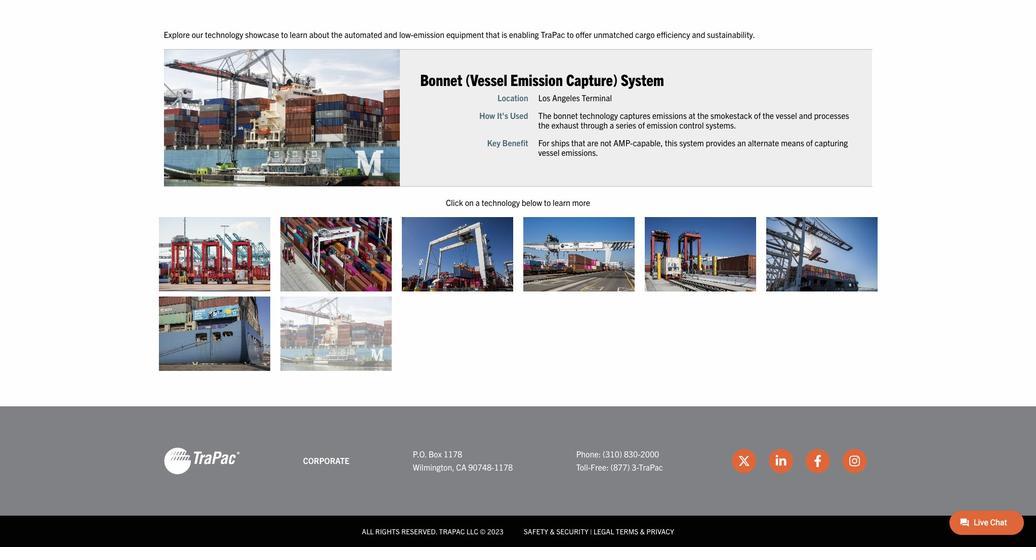 Task type: locate. For each thing, give the bounding box(es) containing it.
key
[[488, 138, 501, 148]]

explore
[[164, 29, 190, 39]]

location
[[498, 93, 529, 103]]

captures
[[620, 110, 651, 120]]

emission
[[414, 29, 445, 39], [647, 120, 678, 130]]

1 vertical spatial technology
[[580, 110, 618, 120]]

series
[[616, 120, 637, 130]]

toll-
[[577, 462, 591, 472]]

a left series
[[610, 120, 614, 130]]

the bonnet technology captures emissions at the smokestack of the vessel and processes the exhaust through a series of emission control systems.
[[539, 110, 850, 130]]

of right series
[[639, 120, 645, 130]]

0 vertical spatial technology
[[205, 29, 243, 39]]

1 vertical spatial that
[[572, 138, 586, 148]]

0 vertical spatial that
[[486, 29, 500, 39]]

1 horizontal spatial of
[[755, 110, 761, 120]]

1 vertical spatial trapac
[[639, 462, 664, 472]]

0 horizontal spatial and
[[384, 29, 398, 39]]

systems.
[[706, 120, 737, 130]]

technology down terminal
[[580, 110, 618, 120]]

capture)
[[567, 70, 618, 89]]

technology inside the bonnet technology captures emissions at the smokestack of the vessel and processes the exhaust through a series of emission control systems.
[[580, 110, 618, 120]]

emission inside the bonnet technology captures emissions at the smokestack of the vessel and processes the exhaust through a series of emission control systems.
[[647, 120, 678, 130]]

0 vertical spatial learn
[[290, 29, 308, 39]]

1 vertical spatial learn
[[553, 197, 571, 207]]

1 horizontal spatial 1178
[[495, 462, 513, 472]]

means
[[782, 138, 805, 148]]

trapac right enabling
[[541, 29, 566, 39]]

trapac inside bonnet (vessel emission capture) system main content
[[541, 29, 566, 39]]

2 horizontal spatial and
[[800, 110, 813, 120]]

emission up this in the top right of the page
[[647, 120, 678, 130]]

& right terms
[[641, 527, 645, 536]]

technology for captures
[[580, 110, 618, 120]]

that
[[486, 29, 500, 39], [572, 138, 586, 148]]

0 horizontal spatial to
[[281, 29, 288, 39]]

emission left the equipment
[[414, 29, 445, 39]]

(877)
[[611, 462, 630, 472]]

learn left about
[[290, 29, 308, 39]]

& right safety
[[550, 527, 555, 536]]

exhaust
[[552, 120, 579, 130]]

a inside the bonnet technology captures emissions at the smokestack of the vessel and processes the exhaust through a series of emission control systems.
[[610, 120, 614, 130]]

footer
[[0, 407, 1037, 548]]

2 horizontal spatial of
[[807, 138, 813, 148]]

bonnet (vessel emission capture) system main content
[[154, 28, 1037, 376]]

0 horizontal spatial a
[[476, 197, 480, 207]]

learn
[[290, 29, 308, 39], [553, 197, 571, 207]]

0 vertical spatial trapac
[[541, 29, 566, 39]]

phone: (310) 830-2000 toll-free: (877) 3-trapac
[[577, 449, 664, 472]]

los
[[539, 93, 551, 103]]

technology left below
[[482, 197, 520, 207]]

box
[[429, 449, 442, 459]]

angeles
[[553, 93, 580, 103]]

vessel left emissions.
[[539, 148, 560, 158]]

of right smokestack
[[755, 110, 761, 120]]

a
[[610, 120, 614, 130], [476, 197, 480, 207]]

to right below
[[544, 197, 551, 207]]

1 horizontal spatial learn
[[553, 197, 571, 207]]

that left is
[[486, 29, 500, 39]]

0 vertical spatial emission
[[414, 29, 445, 39]]

trapac down 2000
[[639, 462, 664, 472]]

1 vertical spatial vessel
[[539, 148, 560, 158]]

0 horizontal spatial &
[[550, 527, 555, 536]]

smokestack
[[711, 110, 753, 120]]

emissions.
[[562, 148, 599, 158]]

1 horizontal spatial a
[[610, 120, 614, 130]]

technology right our
[[205, 29, 243, 39]]

all
[[362, 527, 374, 536]]

and left low-
[[384, 29, 398, 39]]

the right about
[[331, 29, 343, 39]]

vessel up means
[[776, 110, 798, 120]]

0 horizontal spatial trapac
[[541, 29, 566, 39]]

and left the processes
[[800, 110, 813, 120]]

0 horizontal spatial vessel
[[539, 148, 560, 158]]

low-
[[399, 29, 414, 39]]

capturing
[[815, 138, 849, 148]]

safety & security | legal terms & privacy
[[524, 527, 675, 536]]

to right showcase
[[281, 29, 288, 39]]

learn left more
[[553, 197, 571, 207]]

technology
[[205, 29, 243, 39], [580, 110, 618, 120], [482, 197, 520, 207]]

reserved.
[[402, 527, 438, 536]]

&
[[550, 527, 555, 536], [641, 527, 645, 536]]

2023
[[488, 527, 504, 536]]

©
[[480, 527, 486, 536]]

all rights reserved. trapac llc © 2023
[[362, 527, 504, 536]]

the up for
[[539, 120, 550, 130]]

to left the offer
[[567, 29, 574, 39]]

830-
[[624, 449, 641, 459]]

2 vertical spatial technology
[[482, 197, 520, 207]]

1 horizontal spatial &
[[641, 527, 645, 536]]

control
[[680, 120, 704, 130]]

of inside for ships that are not amp-capable, this system provides an alternate means of capturing vessel emissions.
[[807, 138, 813, 148]]

emission
[[511, 70, 563, 89]]

and
[[384, 29, 398, 39], [693, 29, 706, 39], [800, 110, 813, 120]]

(310)
[[603, 449, 623, 459]]

to
[[281, 29, 288, 39], [567, 29, 574, 39], [544, 197, 551, 207]]

through
[[581, 120, 608, 130]]

1 vertical spatial a
[[476, 197, 480, 207]]

1 vertical spatial emission
[[647, 120, 678, 130]]

1178 up ca
[[444, 449, 463, 459]]

1 horizontal spatial that
[[572, 138, 586, 148]]

the
[[331, 29, 343, 39], [698, 110, 709, 120], [763, 110, 775, 120], [539, 120, 550, 130]]

terminal
[[582, 93, 612, 103]]

0 horizontal spatial that
[[486, 29, 500, 39]]

a right on
[[476, 197, 480, 207]]

offer
[[576, 29, 592, 39]]

0 vertical spatial vessel
[[776, 110, 798, 120]]

2 horizontal spatial to
[[567, 29, 574, 39]]

bonnet
[[554, 110, 578, 120]]

0 vertical spatial a
[[610, 120, 614, 130]]

vessel
[[776, 110, 798, 120], [539, 148, 560, 158]]

0 horizontal spatial technology
[[205, 29, 243, 39]]

benefit
[[503, 138, 529, 148]]

and right efficiency
[[693, 29, 706, 39]]

processes
[[815, 110, 850, 120]]

the right at
[[698, 110, 709, 120]]

below
[[522, 197, 543, 207]]

of right means
[[807, 138, 813, 148]]

terms
[[616, 527, 639, 536]]

alternate
[[748, 138, 780, 148]]

0 horizontal spatial 1178
[[444, 449, 463, 459]]

1 horizontal spatial vessel
[[776, 110, 798, 120]]

corporate image
[[164, 447, 240, 475]]

90748-
[[469, 462, 495, 472]]

2 horizontal spatial technology
[[580, 110, 618, 120]]

trapac
[[541, 29, 566, 39], [639, 462, 664, 472]]

legal
[[594, 527, 615, 536]]

0 horizontal spatial of
[[639, 120, 645, 130]]

that left are
[[572, 138, 586, 148]]

1 horizontal spatial trapac
[[639, 462, 664, 472]]

this
[[665, 138, 678, 148]]

phone:
[[577, 449, 601, 459]]

1 & from the left
[[550, 527, 555, 536]]

1 horizontal spatial emission
[[647, 120, 678, 130]]

system
[[680, 138, 705, 148]]

capable,
[[633, 138, 663, 148]]

privacy
[[647, 527, 675, 536]]

3-
[[632, 462, 639, 472]]

1178 right ca
[[495, 462, 513, 472]]



Task type: vqa. For each thing, say whether or not it's contained in the screenshot.
About Us's Us
no



Task type: describe. For each thing, give the bounding box(es) containing it.
for ships that are not amp-capable, this system provides an alternate means of capturing vessel emissions.
[[539, 138, 849, 158]]

trapac
[[439, 527, 465, 536]]

it's
[[497, 110, 509, 120]]

about
[[309, 29, 330, 39]]

automated
[[345, 29, 383, 39]]

|
[[591, 527, 592, 536]]

efficiency
[[657, 29, 691, 39]]

system
[[621, 70, 665, 89]]

rights
[[376, 527, 400, 536]]

safety & security link
[[524, 527, 589, 536]]

and inside the bonnet technology captures emissions at the smokestack of the vessel and processes the exhaust through a series of emission control systems.
[[800, 110, 813, 120]]

2 & from the left
[[641, 527, 645, 536]]

explore our technology showcase to learn about the automated and low-emission equipment that is enabling trapac to offer unmatched cargo efficiency and sustainability.
[[164, 29, 756, 39]]

key benefit
[[488, 138, 529, 148]]

los angeles terminal
[[539, 93, 612, 103]]

0 vertical spatial 1178
[[444, 449, 463, 459]]

safety
[[524, 527, 549, 536]]

equipment
[[447, 29, 484, 39]]

sustainability.
[[708, 29, 756, 39]]

for
[[539, 138, 550, 148]]

are
[[588, 138, 599, 148]]

2000
[[641, 449, 660, 459]]

ca
[[457, 462, 467, 472]]

our
[[192, 29, 203, 39]]

p.o.
[[413, 449, 427, 459]]

enabling
[[509, 29, 539, 39]]

not
[[601, 138, 612, 148]]

at
[[689, 110, 696, 120]]

corporate
[[303, 456, 350, 466]]

0 horizontal spatial learn
[[290, 29, 308, 39]]

1 vertical spatial 1178
[[495, 462, 513, 472]]

vessel inside for ships that are not amp-capable, this system provides an alternate means of capturing vessel emissions.
[[539, 148, 560, 158]]

trapac inside phone: (310) 830-2000 toll-free: (877) 3-trapac
[[639, 462, 664, 472]]

security
[[557, 527, 589, 536]]

the up alternate
[[763, 110, 775, 120]]

footer containing p.o. box 1178
[[0, 407, 1037, 548]]

trapac los angeles automated radiation scanning image
[[645, 217, 757, 292]]

trapac los angeles automated stacking crane image
[[280, 217, 392, 292]]

(vessel
[[466, 70, 508, 89]]

trapac los angeles automated straddle carrier image
[[159, 217, 270, 292]]

technology for showcase
[[205, 29, 243, 39]]

on
[[465, 197, 474, 207]]

1 horizontal spatial and
[[693, 29, 706, 39]]

llc
[[467, 527, 479, 536]]

more
[[573, 197, 591, 207]]

emissions
[[653, 110, 687, 120]]

1 horizontal spatial technology
[[482, 197, 520, 207]]

amp-
[[614, 138, 633, 148]]

p.o. box 1178 wilmington, ca 90748-1178
[[413, 449, 513, 472]]

an
[[738, 138, 747, 148]]

showcase
[[245, 29, 279, 39]]

bonnet
[[421, 70, 463, 89]]

provides
[[706, 138, 736, 148]]

the
[[539, 110, 552, 120]]

how it's used
[[480, 110, 529, 120]]

0 horizontal spatial emission
[[414, 29, 445, 39]]

free:
[[591, 462, 609, 472]]

cargo
[[636, 29, 655, 39]]

vessel inside the bonnet technology captures emissions at the smokestack of the vessel and processes the exhaust through a series of emission control systems.
[[776, 110, 798, 120]]

ships
[[552, 138, 570, 148]]

is
[[502, 29, 508, 39]]

click on a technology below to learn more
[[446, 197, 591, 207]]

1 horizontal spatial to
[[544, 197, 551, 207]]

used
[[510, 110, 529, 120]]

unmatched
[[594, 29, 634, 39]]

wilmington,
[[413, 462, 455, 472]]

legal terms & privacy link
[[594, 527, 675, 536]]

how
[[480, 110, 496, 120]]

click
[[446, 197, 463, 207]]

bonnet (vessel emission capture) system
[[421, 70, 665, 89]]

that inside for ships that are not amp-capable, this system provides an alternate means of capturing vessel emissions.
[[572, 138, 586, 148]]



